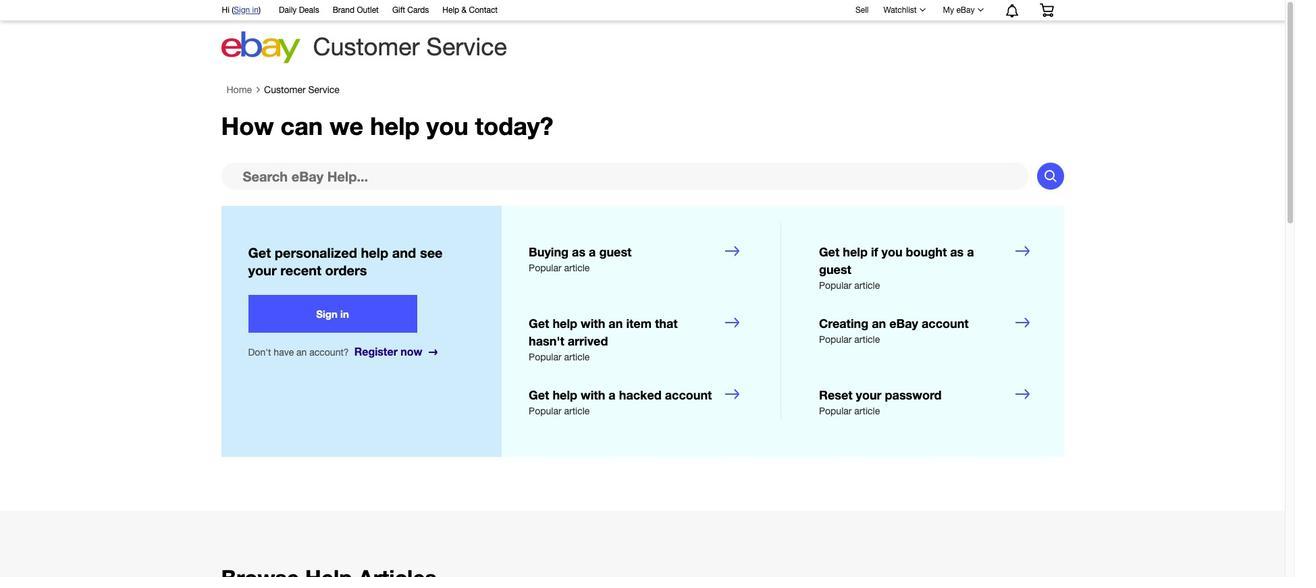Task type: vqa. For each thing, say whether or not it's contained in the screenshot.
the rightmost account
yes



Task type: locate. For each thing, give the bounding box(es) containing it.
watchlist
[[884, 5, 917, 15]]

service up "can" at the top
[[308, 85, 340, 96]]

2 horizontal spatial an
[[872, 316, 886, 331]]

0 horizontal spatial customer
[[264, 85, 306, 96]]

0 vertical spatial your
[[248, 262, 277, 279]]

with inside get help with an item that hasn't arrived popular article
[[581, 316, 606, 331]]

hi
[[222, 5, 230, 15]]

0 horizontal spatial as
[[572, 245, 586, 260]]

0 horizontal spatial guest
[[599, 245, 632, 260]]

your shopping cart image
[[1039, 3, 1055, 17]]

0 vertical spatial in
[[252, 5, 259, 15]]

popular
[[529, 263, 562, 274], [819, 280, 852, 291], [819, 334, 852, 345], [529, 352, 562, 363], [529, 406, 562, 417], [819, 406, 852, 417]]

0 vertical spatial you
[[427, 112, 468, 141]]

you inside get help if you bought as a guest popular article
[[882, 245, 903, 260]]

1 vertical spatial your
[[856, 388, 882, 403]]

1 with from the top
[[581, 316, 606, 331]]

arrived
[[568, 334, 608, 349]]

an inside creating an ebay account popular article
[[872, 316, 886, 331]]

now
[[401, 345, 423, 358]]

cards
[[408, 5, 429, 15]]

1 vertical spatial ebay
[[890, 316, 919, 331]]

orders
[[325, 262, 367, 279]]

1 horizontal spatial sign
[[316, 308, 338, 320]]

1 vertical spatial in
[[340, 308, 349, 320]]

sign in
[[316, 308, 349, 320]]

get for get help with an item that hasn't arrived popular article
[[529, 316, 549, 331]]

article inside get help if you bought as a guest popular article
[[855, 280, 880, 291]]

guest
[[599, 245, 632, 260], [819, 262, 852, 277]]

guest right the buying
[[599, 245, 632, 260]]

sign in link
[[234, 5, 259, 15], [248, 295, 417, 333]]

1 vertical spatial service
[[308, 85, 340, 96]]

article inside get help with an item that hasn't arrived popular article
[[564, 352, 590, 363]]

gift
[[392, 5, 405, 15]]

get for get help if you bought as a guest popular article
[[819, 245, 840, 260]]

get left if
[[819, 245, 840, 260]]

0 vertical spatial customer
[[313, 32, 420, 61]]

with left the hacked
[[581, 388, 606, 403]]

get inside the get help with a hacked account popular article
[[529, 388, 549, 403]]

1 horizontal spatial guest
[[819, 262, 852, 277]]

sign
[[234, 5, 250, 15], [316, 308, 338, 320]]

hi ( sign in )
[[222, 5, 261, 15]]

can
[[281, 112, 323, 141]]

help & contact
[[443, 5, 498, 15]]

a right 'bought' on the right top
[[968, 245, 975, 260]]

guest inside get help if you bought as a guest popular article
[[819, 262, 852, 277]]

get help with a hacked account popular article
[[529, 388, 712, 417]]

sign inside how can we help you today? 'main content'
[[316, 308, 338, 320]]

0 vertical spatial customer service
[[313, 32, 507, 61]]

a right the buying
[[589, 245, 596, 260]]

recent
[[281, 262, 322, 279]]

help inside the get help with a hacked account popular article
[[553, 388, 578, 403]]

have
[[274, 348, 294, 358]]

ebay inside the 'account' navigation
[[957, 5, 975, 15]]

your
[[248, 262, 277, 279], [856, 388, 882, 403]]

ebay down get help if you bought as a guest popular article on the right of the page
[[890, 316, 919, 331]]

as
[[572, 245, 586, 260], [951, 245, 964, 260]]

customer service inside customer service "banner"
[[313, 32, 507, 61]]

that
[[655, 316, 678, 331]]

an
[[609, 316, 623, 331], [872, 316, 886, 331], [297, 348, 307, 358]]

creating
[[819, 316, 869, 331]]

sign inside the 'account' navigation
[[234, 5, 250, 15]]

popular inside reset your password popular article
[[819, 406, 852, 417]]

in up don't have an account? register now
[[340, 308, 349, 320]]

a
[[589, 245, 596, 260], [968, 245, 975, 260], [609, 388, 616, 403]]

a inside the get help with a hacked account popular article
[[609, 388, 616, 403]]

article inside creating an ebay account popular article
[[855, 334, 880, 345]]

1 horizontal spatial your
[[856, 388, 882, 403]]

you right if
[[882, 245, 903, 260]]

customer down outlet at left
[[313, 32, 420, 61]]

sell
[[856, 5, 869, 15]]

you
[[427, 112, 468, 141], [882, 245, 903, 260]]

my ebay
[[943, 5, 975, 15]]

hasn't
[[529, 334, 565, 349]]

get down hasn't
[[529, 388, 549, 403]]

0 horizontal spatial ebay
[[890, 316, 919, 331]]

1 horizontal spatial service
[[427, 32, 507, 61]]

get inside get help if you bought as a guest popular article
[[819, 245, 840, 260]]

daily deals link
[[279, 3, 319, 18]]

account
[[922, 316, 969, 331], [665, 388, 712, 403]]

help down hasn't
[[553, 388, 578, 403]]

with up arrived
[[581, 316, 606, 331]]

get help if you bought as a guest popular article
[[819, 245, 975, 291]]

1 vertical spatial customer service
[[264, 85, 340, 96]]

Search eBay Help... text field
[[221, 163, 1029, 190]]

service
[[427, 32, 507, 61], [308, 85, 340, 96]]

your left "recent"
[[248, 262, 277, 279]]

a inside get help if you bought as a guest popular article
[[968, 245, 975, 260]]

1 horizontal spatial in
[[340, 308, 349, 320]]

popular inside get help with an item that hasn't arrived popular article
[[529, 352, 562, 363]]

hacked
[[619, 388, 662, 403]]

customer
[[313, 32, 420, 61], [264, 85, 306, 96]]

0 horizontal spatial in
[[252, 5, 259, 15]]

creating an ebay account popular article
[[819, 316, 969, 345]]

1 horizontal spatial you
[[882, 245, 903, 260]]

how
[[221, 112, 274, 141]]

2 horizontal spatial a
[[968, 245, 975, 260]]

get
[[248, 245, 271, 261], [819, 245, 840, 260], [529, 316, 549, 331], [529, 388, 549, 403]]

you left today?
[[427, 112, 468, 141]]

sign in link right hi
[[234, 5, 259, 15]]

with
[[581, 316, 606, 331], [581, 388, 606, 403]]

0 vertical spatial with
[[581, 316, 606, 331]]

help for get help with an item that hasn't arrived
[[553, 316, 578, 331]]

help inside get help with an item that hasn't arrived popular article
[[553, 316, 578, 331]]

don't have an account? register now
[[248, 345, 423, 358]]

and
[[392, 245, 416, 261]]

0 horizontal spatial an
[[297, 348, 307, 358]]

2 as from the left
[[951, 245, 964, 260]]

ebay
[[957, 5, 975, 15], [890, 316, 919, 331]]

my ebay link
[[936, 2, 990, 18]]

article inside reset your password popular article
[[855, 406, 880, 417]]

&
[[462, 5, 467, 15]]

help left if
[[843, 245, 868, 260]]

home
[[227, 85, 252, 96]]

account inside creating an ebay account popular article
[[922, 316, 969, 331]]

0 horizontal spatial sign
[[234, 5, 250, 15]]

2 with from the top
[[581, 388, 606, 403]]

1 vertical spatial you
[[882, 245, 903, 260]]

article
[[564, 263, 590, 274], [855, 280, 880, 291], [855, 334, 880, 345], [564, 352, 590, 363], [564, 406, 590, 417], [855, 406, 880, 417]]

1 vertical spatial account
[[665, 388, 712, 403]]

in inside the 'account' navigation
[[252, 5, 259, 15]]

1 as from the left
[[572, 245, 586, 260]]

sign in link up don't have an account? register now
[[248, 295, 417, 333]]

1 horizontal spatial a
[[609, 388, 616, 403]]

item
[[626, 316, 652, 331]]

0 vertical spatial ebay
[[957, 5, 975, 15]]

an right creating
[[872, 316, 886, 331]]

ebay right my
[[957, 5, 975, 15]]

0 horizontal spatial service
[[308, 85, 340, 96]]

customer up "can" at the top
[[264, 85, 306, 96]]

1 vertical spatial sign
[[316, 308, 338, 320]]

guest up creating
[[819, 262, 852, 277]]

1 horizontal spatial an
[[609, 316, 623, 331]]

customer service down gift cards link
[[313, 32, 507, 61]]

0 vertical spatial guest
[[599, 245, 632, 260]]

popular inside the get help with a hacked account popular article
[[529, 406, 562, 417]]

service down help & contact link
[[427, 32, 507, 61]]

0 horizontal spatial account
[[665, 388, 712, 403]]

deals
[[299, 5, 319, 15]]

an right have
[[297, 348, 307, 358]]

account navigation
[[214, 0, 1064, 21]]

get up hasn't
[[529, 316, 549, 331]]

get inside get help with an item that hasn't arrived popular article
[[529, 316, 549, 331]]

help inside get help if you bought as a guest popular article
[[843, 245, 868, 260]]

outlet
[[357, 5, 379, 15]]

in
[[252, 5, 259, 15], [340, 308, 349, 320]]

1 vertical spatial guest
[[819, 262, 852, 277]]

0 vertical spatial account
[[922, 316, 969, 331]]

as right 'bought' on the right top
[[951, 245, 964, 260]]

sell link
[[850, 5, 875, 15]]

your right reset
[[856, 388, 882, 403]]

1 vertical spatial customer
[[264, 85, 306, 96]]

help up hasn't
[[553, 316, 578, 331]]

service inside how can we help you today? 'main content'
[[308, 85, 340, 96]]

watchlist link
[[876, 2, 932, 18]]

get left personalized
[[248, 245, 271, 261]]

an left 'item'
[[609, 316, 623, 331]]

how can we help you today?
[[221, 112, 554, 141]]

1 horizontal spatial customer
[[313, 32, 420, 61]]

)
[[259, 5, 261, 15]]

help
[[443, 5, 460, 15]]

today?
[[475, 112, 554, 141]]

help left 'and'
[[361, 245, 389, 261]]

as right the buying
[[572, 245, 586, 260]]

customer inside how can we help you today? 'main content'
[[264, 85, 306, 96]]

1 horizontal spatial ebay
[[957, 5, 975, 15]]

0 horizontal spatial your
[[248, 262, 277, 279]]

customer service
[[313, 32, 507, 61], [264, 85, 340, 96]]

1 vertical spatial with
[[581, 388, 606, 403]]

register
[[354, 345, 398, 358]]

sign right hi
[[234, 5, 250, 15]]

a inside buying as a guest popular article
[[589, 245, 596, 260]]

0 vertical spatial sign
[[234, 5, 250, 15]]

gift cards link
[[392, 3, 429, 18]]

0 vertical spatial service
[[427, 32, 507, 61]]

see
[[420, 245, 443, 261]]

customer service up "can" at the top
[[264, 85, 340, 96]]

in right (
[[252, 5, 259, 15]]

1 horizontal spatial account
[[922, 316, 969, 331]]

1 horizontal spatial as
[[951, 245, 964, 260]]

help
[[370, 112, 420, 141], [361, 245, 389, 261], [843, 245, 868, 260], [553, 316, 578, 331], [553, 388, 578, 403]]

account inside the get help with a hacked account popular article
[[665, 388, 712, 403]]

0 horizontal spatial a
[[589, 245, 596, 260]]

with inside the get help with a hacked account popular article
[[581, 388, 606, 403]]

get inside get personalized help and see your recent orders
[[248, 245, 271, 261]]

gift cards
[[392, 5, 429, 15]]

a left the hacked
[[609, 388, 616, 403]]

sign up don't have an account? register now
[[316, 308, 338, 320]]

customer inside "banner"
[[313, 32, 420, 61]]



Task type: describe. For each thing, give the bounding box(es) containing it.
we
[[330, 112, 364, 141]]

help inside get personalized help and see your recent orders
[[361, 245, 389, 261]]

how can we help you today? main content
[[0, 78, 1286, 578]]

daily deals
[[279, 5, 319, 15]]

in inside how can we help you today? 'main content'
[[340, 308, 349, 320]]

account?
[[310, 348, 349, 358]]

an inside don't have an account? register now
[[297, 348, 307, 358]]

as inside get help if you bought as a guest popular article
[[951, 245, 964, 260]]

home link
[[227, 85, 252, 96]]

your inside get personalized help and see your recent orders
[[248, 262, 277, 279]]

customer service banner
[[214, 0, 1064, 68]]

your inside reset your password popular article
[[856, 388, 882, 403]]

ebay inside creating an ebay account popular article
[[890, 316, 919, 331]]

customer service link
[[264, 85, 340, 96]]

personalized
[[275, 245, 357, 261]]

help right we in the left of the page
[[370, 112, 420, 141]]

article inside buying as a guest popular article
[[564, 263, 590, 274]]

1 vertical spatial sign in link
[[248, 295, 417, 333]]

buying as a guest popular article
[[529, 245, 632, 274]]

brand outlet
[[333, 5, 379, 15]]

with for arrived
[[581, 316, 606, 331]]

daily
[[279, 5, 297, 15]]

get personalized help and see your recent orders
[[248, 245, 443, 279]]

get help with an item that hasn't arrived popular article
[[529, 316, 678, 363]]

brand outlet link
[[333, 3, 379, 18]]

0 vertical spatial sign in link
[[234, 5, 259, 15]]

customer service inside how can we help you today? 'main content'
[[264, 85, 340, 96]]

reset
[[819, 388, 853, 403]]

help for get help if you bought as a guest
[[843, 245, 868, 260]]

bought
[[906, 245, 947, 260]]

if
[[871, 245, 879, 260]]

help for get help with a hacked account
[[553, 388, 578, 403]]

0 horizontal spatial you
[[427, 112, 468, 141]]

as inside buying as a guest popular article
[[572, 245, 586, 260]]

(
[[232, 5, 234, 15]]

my
[[943, 5, 955, 15]]

popular inside creating an ebay account popular article
[[819, 334, 852, 345]]

register now link
[[354, 345, 438, 358]]

get for get help with a hacked account popular article
[[529, 388, 549, 403]]

an inside get help with an item that hasn't arrived popular article
[[609, 316, 623, 331]]

contact
[[469, 5, 498, 15]]

service inside "banner"
[[427, 32, 507, 61]]

article inside the get help with a hacked account popular article
[[564, 406, 590, 417]]

brand
[[333, 5, 355, 15]]

reset your password popular article
[[819, 388, 942, 417]]

popular inside get help if you bought as a guest popular article
[[819, 280, 852, 291]]

with for article
[[581, 388, 606, 403]]

popular inside buying as a guest popular article
[[529, 263, 562, 274]]

help & contact link
[[443, 3, 498, 18]]

buying
[[529, 245, 569, 260]]

don't
[[248, 348, 271, 358]]

password
[[885, 388, 942, 403]]

guest inside buying as a guest popular article
[[599, 245, 632, 260]]

get for get personalized help and see your recent orders
[[248, 245, 271, 261]]



